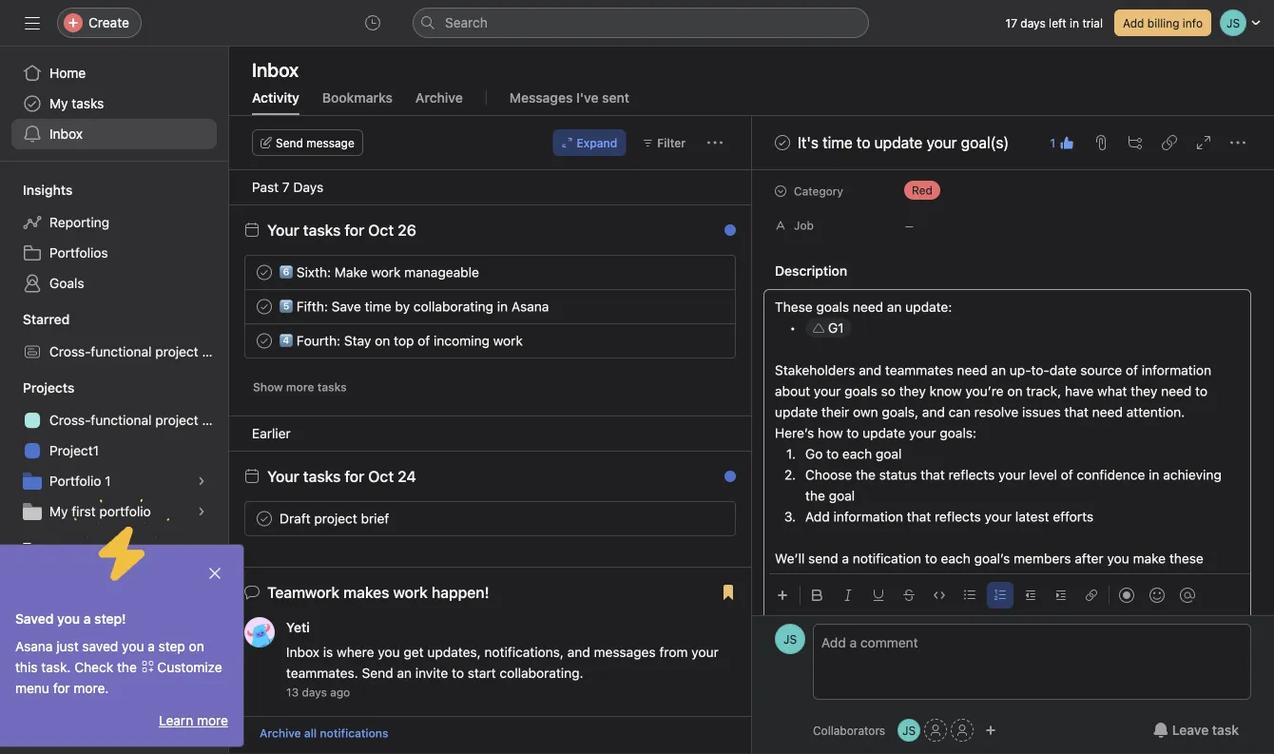 Task type: locate. For each thing, give the bounding box(es) containing it.
0 vertical spatial a
[[842, 551, 849, 566]]

each down how
[[842, 446, 872, 462]]

0 vertical spatial completed checkbox
[[771, 131, 794, 154]]

completed image for draft
[[253, 507, 276, 530]]

of right top
[[418, 333, 430, 348]]

0 horizontal spatial more
[[197, 713, 228, 728]]

1 horizontal spatial js
[[902, 724, 916, 737]]

the
[[856, 467, 876, 483], [805, 488, 825, 503], [117, 659, 137, 675]]

code image
[[934, 590, 945, 601]]

more for learn
[[197, 713, 228, 728]]

bookmarks link
[[322, 90, 393, 115]]

portfolio
[[99, 503, 151, 519]]

completed checkbox left draft
[[253, 507, 276, 530]]

teamwork
[[267, 583, 340, 601]]

your tasks for oct 24
[[267, 467, 416, 485]]

1 horizontal spatial 1
[[1050, 136, 1055, 149]]

each
[[842, 446, 872, 462], [941, 551, 971, 566]]

hide sidebar image
[[25, 15, 40, 30]]

1 vertical spatial cross-
[[49, 412, 91, 428]]

on up customize
[[189, 638, 204, 654]]

completed checkbox inside it's time to update your goal(s) dialog
[[771, 131, 794, 154]]

2 horizontal spatial of
[[1126, 362, 1138, 378]]

cross-functional project plan up project1 link
[[49, 412, 228, 428]]

oct for 24
[[368, 467, 394, 485]]

2 completed checkbox from the top
[[253, 507, 276, 530]]

completed image left draft
[[253, 507, 276, 530]]

1 vertical spatial work
[[493, 333, 523, 348]]

1 horizontal spatial they
[[1131, 383, 1158, 399]]

archive
[[415, 90, 463, 106], [260, 726, 301, 740]]

job
[[794, 219, 814, 232]]

insert an object image
[[777, 590, 788, 601]]

in
[[1070, 16, 1079, 29], [497, 299, 508, 314], [1149, 467, 1160, 483]]

fourth:
[[296, 333, 341, 348]]

project down goals link
[[155, 344, 198, 359]]

0 comments image
[[706, 299, 722, 314]]

1 vertical spatial js button
[[898, 719, 921, 742]]

archive inside button
[[260, 726, 301, 740]]

2 vertical spatial the
[[117, 659, 137, 675]]

for up draft project brief
[[345, 467, 364, 485]]

2 my from the top
[[49, 503, 68, 519]]

1 vertical spatial archive
[[260, 726, 301, 740]]

completed image left 5️⃣
[[253, 295, 276, 318]]

category
[[794, 184, 843, 198]]

0 horizontal spatial in
[[497, 299, 508, 314]]

3 my from the top
[[49, 572, 68, 588]]

description
[[775, 263, 847, 279]]

that right the status
[[921, 467, 945, 483]]

2 vertical spatial a
[[148, 638, 155, 654]]

inbox down yeti
[[286, 644, 320, 660]]

of right level
[[1061, 467, 1073, 483]]

1 vertical spatial on
[[1007, 383, 1023, 399]]

own
[[853, 404, 878, 420]]

1 vertical spatial days
[[302, 686, 327, 699]]

this up menu
[[15, 659, 38, 675]]

past 7 days
[[252, 179, 324, 195]]

0 horizontal spatial this
[[15, 659, 38, 675]]

portfolio 1 link
[[11, 466, 217, 496]]

1 horizontal spatial information
[[1142, 362, 1211, 378]]

1 vertical spatial reflects
[[935, 509, 981, 524]]

tasks inside global element
[[72, 96, 104, 111]]

and down know
[[922, 404, 945, 420]]

get
[[404, 644, 424, 660]]

goals
[[49, 275, 84, 291]]

need up you're
[[957, 362, 988, 378]]

completed checkbox for draft
[[253, 507, 276, 530]]

an left the "up-"
[[991, 362, 1006, 378]]

for down task.
[[53, 680, 70, 696]]

2 horizontal spatial on
[[1007, 383, 1023, 399]]

0 vertical spatial archive
[[415, 90, 463, 106]]

1 horizontal spatial in
[[1070, 16, 1079, 29]]

go
[[805, 446, 823, 462]]

toolbar
[[769, 573, 1251, 616]]

each inside we'll send a notification to each goal's members after you make these changes. complete this task when you are done.
[[941, 551, 971, 566]]

completed image left 4️⃣
[[253, 329, 276, 352]]

cross-functional project plan link
[[11, 337, 228, 367], [11, 405, 228, 435]]

update
[[874, 134, 923, 152], [775, 404, 818, 420], [863, 425, 905, 441]]

2 vertical spatial of
[[1061, 467, 1073, 483]]

they down teammates
[[899, 383, 926, 399]]

1 vertical spatial a
[[83, 611, 91, 627]]

all
[[304, 726, 317, 740]]

1 vertical spatial completed image
[[253, 329, 276, 352]]

cross-functional project plan
[[49, 344, 228, 359], [49, 412, 228, 428]]

that down the status
[[907, 509, 931, 524]]

2 vertical spatial in
[[1149, 467, 1160, 483]]

on inside stakeholders and teammates need an up-to-date source of information about your goals so they know you're on track, have what they need to update their own goals, and can resolve issues that need attention. here's how to update your goals: go to each goal choose the status that reflects your level of confidence in achieving the goal add information that reflects your latest efforts
[[1007, 383, 1023, 399]]

my workspace
[[49, 572, 138, 588]]

for up make
[[345, 221, 364, 239]]

for
[[345, 221, 364, 239], [345, 467, 364, 485], [53, 680, 70, 696]]

1 vertical spatial completed image
[[253, 295, 276, 318]]

inbox up activity
[[252, 58, 299, 80]]

0 horizontal spatial send
[[276, 136, 303, 149]]

js button right the collaborators
[[898, 719, 921, 742]]

plan left earlier
[[202, 412, 228, 428]]

Completed checkbox
[[771, 131, 794, 154], [253, 261, 276, 284], [253, 295, 276, 318]]

project up see details, portfolio 1 icon
[[155, 412, 198, 428]]

so
[[881, 383, 896, 399]]

tasks down home on the left of page
[[72, 96, 104, 111]]

goals up own
[[844, 383, 877, 399]]

a inside asana just saved you a step on this task. check the
[[148, 638, 155, 654]]

4️⃣
[[280, 333, 293, 348]]

your down goals,
[[909, 425, 936, 441]]

to
[[857, 134, 870, 152], [1195, 383, 1208, 399], [847, 425, 859, 441], [826, 446, 839, 462], [925, 551, 937, 566], [452, 665, 464, 681]]

tasks up sixth:
[[303, 221, 341, 239]]

1 completed checkbox from the top
[[253, 329, 276, 352]]

leave
[[1172, 722, 1209, 738]]

inbox inside yeti inbox is where you get updates, notifications, and messages from your teammates. send an invite to start collaborating. 13 days ago
[[286, 644, 320, 660]]

1 horizontal spatial add
[[1123, 16, 1144, 29]]

goals link
[[11, 268, 217, 299]]

1 inside 1 button
[[1050, 136, 1055, 149]]

to up achieving
[[1195, 383, 1208, 399]]

1 vertical spatial goals
[[844, 383, 877, 399]]

copy task link image
[[1162, 135, 1177, 150]]

0 horizontal spatial on
[[189, 638, 204, 654]]

where
[[337, 644, 374, 660]]

1 vertical spatial goal
[[829, 488, 855, 503]]

learn
[[159, 713, 193, 728]]

functional inside starred element
[[91, 344, 152, 359]]

tasks down fourth:
[[317, 380, 347, 394]]

1 archive notification image from the top
[[715, 227, 730, 242]]

cross-functional project plan link down goals link
[[11, 337, 228, 367]]

manageable
[[404, 264, 479, 280]]

in right left
[[1070, 16, 1079, 29]]

2 cross- from the top
[[49, 412, 91, 428]]

0 horizontal spatial of
[[418, 333, 430, 348]]

task up code 'icon'
[[923, 571, 949, 587]]

you left get
[[378, 644, 400, 660]]

information up attention. on the bottom
[[1142, 362, 1211, 378]]

0 horizontal spatial work
[[371, 264, 401, 280]]

to up code 'icon'
[[925, 551, 937, 566]]

my inside teams element
[[49, 572, 68, 588]]

reflects down goals:
[[948, 467, 995, 483]]

0 horizontal spatial 1
[[105, 473, 111, 489]]

time inside dialog
[[823, 134, 853, 152]]

my down home on the left of page
[[49, 96, 68, 111]]

time right it's
[[823, 134, 853, 152]]

italics image
[[842, 590, 854, 601]]

customize
[[157, 659, 222, 675]]

starred element
[[0, 302, 228, 371]]

completed checkbox left it's
[[771, 131, 794, 154]]

2 vertical spatial for
[[53, 680, 70, 696]]

strikethrough image
[[903, 590, 915, 601]]

send
[[276, 136, 303, 149], [362, 665, 393, 681]]

1 vertical spatial task
[[1212, 722, 1239, 738]]

expand
[[577, 136, 617, 149]]

2 cross-functional project plan from the top
[[49, 412, 228, 428]]

achieving
[[1163, 467, 1222, 483]]

send left message at the top
[[276, 136, 303, 149]]

info
[[1183, 16, 1203, 29]]

completed checkbox for 4️⃣
[[253, 329, 276, 352]]

my left "first"
[[49, 503, 68, 519]]

tasks for your tasks for oct 26
[[303, 221, 341, 239]]

an down get
[[397, 665, 412, 681]]

archive notification image for your tasks for oct 26
[[715, 227, 730, 242]]

2 plan from the top
[[202, 412, 228, 428]]

1 cross-functional project plan link from the top
[[11, 337, 228, 367]]

archive notification image
[[715, 227, 730, 242], [715, 474, 730, 489]]

2 vertical spatial my
[[49, 572, 68, 588]]

1 vertical spatial my
[[49, 503, 68, 519]]

need up attention. on the bottom
[[1161, 383, 1192, 399]]

days right 17
[[1021, 16, 1046, 29]]

inbox inside global element
[[49, 126, 83, 142]]

1 your from the top
[[267, 221, 299, 239]]

update up here's
[[775, 404, 818, 420]]

on left top
[[375, 333, 390, 348]]

to right how
[[847, 425, 859, 441]]

my workspace link
[[11, 565, 217, 595]]

more actions for this task image
[[1230, 135, 1246, 150]]

completed image for it's
[[771, 131, 794, 154]]

0 vertical spatial an
[[887, 299, 902, 315]]

0 vertical spatial goals
[[816, 299, 849, 315]]

work right make
[[371, 264, 401, 280]]

you inside yeti inbox is where you get updates, notifications, and messages from your teammates. send an invite to start collaborating. 13 days ago
[[378, 644, 400, 660]]

the left the status
[[856, 467, 876, 483]]

project left brief at bottom
[[314, 511, 357, 526]]

1 vertical spatial your
[[267, 467, 299, 485]]

your up draft
[[267, 467, 299, 485]]

by
[[395, 299, 410, 314]]

a right send
[[842, 551, 849, 566]]

my inside global element
[[49, 96, 68, 111]]

completed image for 6️⃣
[[253, 261, 276, 284]]

1 completed image from the top
[[253, 261, 276, 284]]

tasks for my tasks
[[72, 96, 104, 111]]

team button
[[0, 536, 57, 559]]

completed image
[[253, 261, 276, 284], [253, 329, 276, 352]]

js right the collaborators
[[902, 724, 916, 737]]

1 horizontal spatial goal
[[876, 446, 902, 462]]

asana
[[511, 299, 549, 314], [15, 638, 53, 654]]

top
[[394, 333, 414, 348]]

need
[[853, 299, 883, 315], [957, 362, 988, 378], [1161, 383, 1192, 399], [1092, 404, 1123, 420]]

0 horizontal spatial time
[[365, 299, 391, 314]]

on down the "up-"
[[1007, 383, 1023, 399]]

0 vertical spatial completed image
[[771, 131, 794, 154]]

2 vertical spatial and
[[567, 644, 590, 660]]

need left update:
[[853, 299, 883, 315]]

Completed checkbox
[[253, 329, 276, 352], [253, 507, 276, 530]]

collaborating
[[413, 299, 493, 314]]

1 vertical spatial this
[[15, 659, 38, 675]]

project
[[155, 344, 198, 359], [155, 412, 198, 428], [314, 511, 357, 526]]

1 horizontal spatial asana
[[511, 299, 549, 314]]

know
[[930, 383, 962, 399]]

2 horizontal spatial in
[[1149, 467, 1160, 483]]

0 vertical spatial information
[[1142, 362, 1211, 378]]

the down choose
[[805, 488, 825, 503]]

functional down goals link
[[91, 344, 152, 359]]

0 vertical spatial cross-functional project plan
[[49, 344, 228, 359]]

to down updates,
[[452, 665, 464, 681]]

and
[[859, 362, 882, 378], [922, 404, 945, 420], [567, 644, 590, 660]]

ago
[[330, 686, 350, 699]]

my down team
[[49, 572, 68, 588]]

my for my tasks
[[49, 96, 68, 111]]

completed image left 6️⃣
[[253, 261, 276, 284]]

your
[[267, 221, 299, 239], [267, 467, 299, 485]]

and up the collaborating.
[[567, 644, 590, 660]]

invite
[[415, 665, 448, 681]]

cross-functional project plan down goals link
[[49, 344, 228, 359]]

2 functional from the top
[[91, 412, 152, 428]]

0 vertical spatial time
[[823, 134, 853, 152]]

saved you a step!
[[15, 611, 126, 627]]

2 your from the top
[[267, 467, 299, 485]]

underline image
[[873, 590, 884, 601]]

1 oct from the top
[[368, 221, 394, 239]]

1 vertical spatial more
[[197, 713, 228, 728]]

inbox down my tasks
[[49, 126, 83, 142]]

your up their
[[814, 383, 841, 399]]

more right show
[[286, 380, 314, 394]]

0 vertical spatial days
[[1021, 16, 1046, 29]]

days down teammates.
[[302, 686, 327, 699]]

more
[[286, 380, 314, 394], [197, 713, 228, 728]]

your for your tasks for oct 24
[[267, 467, 299, 485]]

1 vertical spatial cross-functional project plan link
[[11, 405, 228, 435]]

first
[[72, 503, 96, 519]]

1 vertical spatial cross-functional project plan
[[49, 412, 228, 428]]

full screen image
[[1196, 135, 1211, 150]]

for inside customize menu for more.
[[53, 680, 70, 696]]

send down where
[[362, 665, 393, 681]]

tasks for your tasks for oct 24
[[303, 467, 341, 485]]

bookmarks
[[322, 90, 393, 106]]

an left update:
[[887, 299, 902, 315]]

0 vertical spatial task
[[923, 571, 949, 587]]

0 vertical spatial my
[[49, 96, 68, 111]]

cross- down starred
[[49, 344, 91, 359]]

1 down project1 link
[[105, 473, 111, 489]]

2 completed image from the top
[[253, 329, 276, 352]]

your left the goal(s)
[[927, 134, 957, 152]]

plan left 4️⃣
[[202, 344, 228, 359]]

collaborators
[[813, 724, 885, 737]]

1 vertical spatial js
[[902, 724, 916, 737]]

and up so on the bottom of page
[[859, 362, 882, 378]]

0 vertical spatial js
[[783, 632, 797, 646]]

task right leave
[[1212, 722, 1239, 738]]

teammates
[[885, 362, 953, 378]]

a
[[842, 551, 849, 566], [83, 611, 91, 627], [148, 638, 155, 654]]

1 vertical spatial an
[[991, 362, 1006, 378]]

cross-functional project plan inside projects element
[[49, 412, 228, 428]]

goal(s)
[[961, 134, 1009, 152]]

2 horizontal spatial an
[[991, 362, 1006, 378]]

cross- up project1
[[49, 412, 91, 428]]

makes
[[343, 583, 389, 601]]

an
[[887, 299, 902, 315], [991, 362, 1006, 378], [397, 665, 412, 681]]

your right from on the bottom
[[691, 644, 719, 660]]

0 vertical spatial work
[[371, 264, 401, 280]]

tasks up draft project brief
[[303, 467, 341, 485]]

my inside "link"
[[49, 503, 68, 519]]

0 horizontal spatial days
[[302, 686, 327, 699]]

0 vertical spatial goal
[[876, 446, 902, 462]]

the inside asana just saved you a step on this task. check the
[[117, 659, 137, 675]]

my for my first portfolio
[[49, 503, 68, 519]]

6️⃣ sixth: make work manageable
[[280, 264, 479, 280]]

a left step
[[148, 638, 155, 654]]

step!
[[94, 611, 126, 627]]

project inside starred element
[[155, 344, 198, 359]]

1 vertical spatial completed checkbox
[[253, 507, 276, 530]]

oct for 26
[[368, 221, 394, 239]]

more inside button
[[286, 380, 314, 394]]

1 cross-functional project plan from the top
[[49, 344, 228, 359]]

1 vertical spatial send
[[362, 665, 393, 681]]

for for 26
[[345, 221, 364, 239]]

0 vertical spatial 1
[[1050, 136, 1055, 149]]

0 horizontal spatial asana
[[15, 638, 53, 654]]

my
[[49, 96, 68, 111], [49, 503, 68, 519], [49, 572, 68, 588]]

js button down insert an object 'image' at the right bottom of page
[[775, 624, 805, 654]]

2 oct from the top
[[368, 467, 394, 485]]

2 horizontal spatial and
[[922, 404, 945, 420]]

1 plan from the top
[[202, 344, 228, 359]]

your up 6️⃣
[[267, 221, 299, 239]]

0 horizontal spatial a
[[83, 611, 91, 627]]

0 vertical spatial reflects
[[948, 467, 995, 483]]

1 cross- from the top
[[49, 344, 91, 359]]

you up just
[[57, 611, 80, 627]]

record a video image
[[1119, 588, 1134, 603]]

attention.
[[1126, 404, 1185, 420]]

2 vertical spatial on
[[189, 638, 204, 654]]

1 left attachments: add a file to this task, it's time to update your goal(s) image
[[1050, 136, 1055, 149]]

for for 24
[[345, 467, 364, 485]]

1 vertical spatial each
[[941, 551, 971, 566]]

1 my from the top
[[49, 96, 68, 111]]

starred button
[[0, 310, 70, 329]]

it's time to update your goal(s)
[[798, 134, 1009, 152]]

1 vertical spatial plan
[[202, 412, 228, 428]]

past
[[252, 179, 279, 195]]

a inside we'll send a notification to each goal's members after you make these changes. complete this task when you are done.
[[842, 551, 849, 566]]

1 inside the portfolio 1 link
[[105, 473, 111, 489]]

0 horizontal spatial they
[[899, 383, 926, 399]]

0 horizontal spatial task
[[923, 571, 949, 587]]

0 vertical spatial completed checkbox
[[253, 329, 276, 352]]

1 horizontal spatial this
[[897, 571, 920, 587]]

2 archive notification image from the top
[[715, 474, 730, 489]]

reflects up goal's
[[935, 509, 981, 524]]

archive notification image for your tasks for oct 24
[[715, 474, 730, 489]]

a for send
[[842, 551, 849, 566]]

your for your tasks for oct 26
[[267, 221, 299, 239]]

search list box
[[413, 8, 869, 38]]

17 days left in trial
[[1006, 16, 1103, 29]]

completed image for 5️⃣
[[253, 295, 276, 318]]

0 vertical spatial and
[[859, 362, 882, 378]]

0 vertical spatial the
[[856, 467, 876, 483]]

asana down saved
[[15, 638, 53, 654]]

project1
[[49, 443, 99, 458]]

more actions image
[[707, 135, 723, 150]]

plan
[[202, 344, 228, 359], [202, 412, 228, 428]]

make
[[335, 264, 367, 280]]

incoming
[[434, 333, 490, 348]]

insights element
[[0, 173, 228, 302]]

a left step!
[[83, 611, 91, 627]]

add billing info button
[[1114, 10, 1211, 36]]

1
[[1050, 136, 1055, 149], [105, 473, 111, 489]]

your left latest
[[985, 509, 1012, 524]]

functional up project1 link
[[91, 412, 152, 428]]

time left by
[[365, 299, 391, 314]]

0 vertical spatial cross-
[[49, 344, 91, 359]]

goals:
[[940, 425, 976, 441]]

completed image for 4️⃣
[[253, 329, 276, 352]]

add inside stakeholders and teammates need an up-to-date source of information about your goals so they know you're on track, have what they need to update their own goals, and can resolve issues that need attention. here's how to update your goals: go to each goal choose the status that reflects your level of confidence in achieving the goal add information that reflects your latest efforts
[[805, 509, 830, 524]]

js for the right js button
[[902, 724, 916, 737]]

2 vertical spatial inbox
[[286, 644, 320, 660]]

add up send
[[805, 509, 830, 524]]

add inside add billing info 'button'
[[1123, 16, 1144, 29]]

more.
[[74, 680, 109, 696]]

level
[[1029, 467, 1057, 483]]

g1
[[828, 320, 844, 336]]

attachments: add a file to this task, it's time to update your goal(s) image
[[1093, 135, 1109, 150]]

filter button
[[634, 129, 694, 156]]

0 vertical spatial plan
[[202, 344, 228, 359]]

completed checkbox left 5️⃣
[[253, 295, 276, 318]]

on
[[375, 333, 390, 348], [1007, 383, 1023, 399], [189, 638, 204, 654]]

completed image
[[771, 131, 794, 154], [253, 295, 276, 318], [253, 507, 276, 530]]

0 vertical spatial js button
[[775, 624, 805, 654]]

home link
[[11, 58, 217, 88]]

add left billing at the top
[[1123, 16, 1144, 29]]

1 vertical spatial completed checkbox
[[253, 261, 276, 284]]

oct left 24
[[368, 467, 394, 485]]

to inside we'll send a notification to each goal's members after you make these changes. complete this task when you are done.
[[925, 551, 937, 566]]

1 functional from the top
[[91, 344, 152, 359]]

oct left the 26
[[368, 221, 394, 239]]



Task type: vqa. For each thing, say whether or not it's contained in the screenshot.
'Your' associated with Your photo
no



Task type: describe. For each thing, give the bounding box(es) containing it.
1 vertical spatial of
[[1126, 362, 1138, 378]]

on inside asana just saved you a step on this task. check the
[[189, 638, 204, 654]]

your inside yeti inbox is where you get updates, notifications, and messages from your teammates. send an invite to start collaborating. 13 days ago
[[691, 644, 719, 660]]

to right it's
[[857, 134, 870, 152]]

26
[[398, 221, 416, 239]]

emoji image
[[1150, 588, 1165, 603]]

red
[[912, 184, 933, 197]]

completed checkbox for 6️⃣
[[253, 261, 276, 284]]

bold image
[[812, 590, 823, 601]]

activity link
[[252, 90, 299, 115]]

functional inside projects element
[[91, 412, 152, 428]]

description document
[[754, 297, 1251, 590]]

you're
[[966, 383, 1004, 399]]

Job text field
[[897, 209, 1251, 243]]

an inside stakeholders and teammates need an up-to-date source of information about your goals so they know you're on track, have what they need to update their own goals, and can resolve issues that need attention. here's how to update your goals: go to each goal choose the status that reflects your level of confidence in achieving the goal add information that reflects your latest efforts
[[991, 362, 1006, 378]]

archive for archive all notifications
[[260, 726, 301, 740]]

reporting link
[[11, 207, 217, 238]]

a for you
[[83, 611, 91, 627]]

projects
[[23, 380, 75, 396]]

starred
[[23, 311, 70, 327]]

start
[[468, 665, 496, 681]]

1 vertical spatial project
[[155, 412, 198, 428]]

step
[[158, 638, 185, 654]]

up-
[[1010, 362, 1031, 378]]

need down what
[[1092, 404, 1123, 420]]

source
[[1080, 362, 1122, 378]]

5️⃣ fifth: save time by collaborating in asana
[[280, 299, 549, 314]]

is
[[323, 644, 333, 660]]

teamwork makes work happen!
[[267, 583, 489, 601]]

notification
[[853, 551, 921, 566]]

2 vertical spatial that
[[907, 509, 931, 524]]

you right after
[[1107, 551, 1129, 566]]

add subtask image
[[1128, 135, 1143, 150]]

more for show
[[286, 380, 314, 394]]

completed checkbox for it's
[[771, 131, 794, 154]]

js for js button to the left
[[783, 632, 797, 646]]

an inside yeti inbox is where you get updates, notifications, and messages from your teammates. send an invite to start collaborating. 13 days ago
[[397, 665, 412, 681]]

global element
[[0, 47, 228, 161]]

1 vertical spatial in
[[497, 299, 508, 314]]

0 horizontal spatial information
[[833, 509, 903, 524]]

portfolio
[[49, 473, 101, 489]]

saved
[[15, 611, 54, 627]]

draft
[[280, 511, 311, 526]]

you up numbered list icon
[[989, 571, 1011, 587]]

0 likes. click to like this task image
[[680, 299, 695, 314]]

search button
[[413, 8, 869, 38]]

cross- inside projects element
[[49, 412, 91, 428]]

cross-functional project plan inside starred element
[[49, 344, 228, 359]]

create
[[88, 15, 129, 30]]

this inside asana just saved you a step on this task. check the
[[15, 659, 38, 675]]

2 vertical spatial update
[[863, 425, 905, 441]]

update:
[[905, 299, 952, 315]]

work happen!
[[393, 583, 489, 601]]

leave task button
[[1141, 713, 1251, 747]]

17
[[1006, 16, 1017, 29]]

link image
[[1086, 590, 1097, 601]]

resolve
[[974, 404, 1019, 420]]

save
[[332, 299, 361, 314]]

send inside yeti inbox is where you get updates, notifications, and messages from your teammates. send an invite to start collaborating. 13 days ago
[[362, 665, 393, 681]]

these goals need an update:
[[775, 299, 952, 315]]

1 horizontal spatial of
[[1061, 467, 1073, 483]]

about
[[775, 383, 810, 399]]

add or remove collaborators image
[[985, 725, 997, 736]]

make
[[1133, 551, 1166, 566]]

2 they from the left
[[1131, 383, 1158, 399]]

0 vertical spatial asana
[[511, 299, 549, 314]]

see details, my first portfolio image
[[196, 506, 207, 517]]

inbox link
[[11, 119, 217, 149]]

each inside stakeholders and teammates need an up-to-date source of information about your goals so they know you're on track, have what they need to update their own goals, and can resolve issues that need attention. here's how to update your goals: go to each goal choose the status that reflects your level of confidence in achieving the goal add information that reflects your latest efforts
[[842, 446, 872, 462]]

task.
[[41, 659, 71, 675]]

goal's
[[974, 551, 1010, 566]]

track,
[[1026, 383, 1061, 399]]

projects element
[[0, 371, 228, 531]]

2 vertical spatial project
[[314, 511, 357, 526]]

and inside yeti inbox is where you get updates, notifications, and messages from your teammates. send an invite to start collaborating. 13 days ago
[[567, 644, 590, 660]]

tasks inside button
[[317, 380, 347, 394]]

what
[[1097, 383, 1127, 399]]

0 vertical spatial in
[[1070, 16, 1079, 29]]

at mention image
[[1180, 588, 1195, 603]]

notifications
[[320, 726, 388, 740]]

1 horizontal spatial an
[[887, 299, 902, 315]]

0 horizontal spatial goal
[[829, 488, 855, 503]]

left
[[1049, 16, 1067, 29]]

choose
[[805, 467, 852, 483]]

stay
[[344, 333, 371, 348]]

1 vertical spatial time
[[365, 299, 391, 314]]

your tasks for oct 26
[[267, 221, 416, 239]]

show
[[253, 380, 283, 394]]

home
[[49, 65, 86, 81]]

you inside asana just saved you a step on this task. check the
[[122, 638, 144, 654]]

archive for archive
[[415, 90, 463, 106]]

decrease list indent image
[[1025, 590, 1036, 601]]

0 vertical spatial of
[[418, 333, 430, 348]]

4️⃣ fourth: stay on top of incoming work
[[280, 333, 523, 348]]

send inside button
[[276, 136, 303, 149]]

fifth:
[[296, 299, 328, 314]]

13
[[286, 686, 299, 699]]

filter
[[657, 136, 686, 149]]

history image
[[365, 15, 380, 30]]

archive link
[[415, 90, 463, 115]]

increase list indent image
[[1055, 590, 1067, 601]]

task inside we'll send a notification to each goal's members after you make these changes. complete this task when you are done.
[[923, 571, 949, 587]]

0 vertical spatial inbox
[[252, 58, 299, 80]]

status
[[879, 467, 917, 483]]

days inside yeti inbox is where you get updates, notifications, and messages from your teammates. send an invite to start collaborating. 13 days ago
[[302, 686, 327, 699]]

close toast image
[[207, 566, 222, 581]]

task inside "button"
[[1212, 722, 1239, 738]]

1 they from the left
[[899, 383, 926, 399]]

customize menu for more.
[[15, 659, 222, 696]]

just
[[56, 638, 79, 654]]

teammates.
[[286, 665, 358, 681]]

reporting
[[49, 214, 109, 230]]

efforts
[[1053, 509, 1094, 524]]

members
[[1014, 551, 1071, 566]]

1 vertical spatial that
[[921, 467, 945, 483]]

7 days
[[282, 179, 324, 195]]

archive notification image
[[715, 590, 730, 605]]

asana inside asana just saved you a step on this task. check the
[[15, 638, 53, 654]]

sent
[[602, 90, 629, 106]]

0 vertical spatial update
[[874, 134, 923, 152]]

to right go
[[826, 446, 839, 462]]

done.
[[1038, 571, 1073, 587]]

to inside yeti inbox is where you get updates, notifications, and messages from your teammates. send an invite to start collaborating. 13 days ago
[[452, 665, 464, 681]]

messages
[[594, 644, 656, 660]]

numbered list image
[[995, 590, 1006, 601]]

plan inside starred element
[[202, 344, 228, 359]]

1 vertical spatial update
[[775, 404, 818, 420]]

toolbar inside it's time to update your goal(s) dialog
[[769, 573, 1251, 616]]

0 horizontal spatial js button
[[775, 624, 805, 654]]

complete
[[834, 571, 894, 587]]

teams element
[[0, 531, 228, 599]]

goals inside stakeholders and teammates need an up-to-date source of information about your goals so they know you're on track, have what they need to update their own goals, and can resolve issues that need attention. here's how to update your goals: go to each goal choose the status that reflects your level of confidence in achieving the goal add information that reflects your latest efforts
[[844, 383, 877, 399]]

your left level
[[998, 467, 1026, 483]]

1 horizontal spatial the
[[805, 488, 825, 503]]

0 vertical spatial that
[[1064, 404, 1089, 420]]

goals,
[[882, 404, 919, 420]]

plan inside projects element
[[202, 412, 228, 428]]

billing
[[1147, 16, 1179, 29]]

these
[[1169, 551, 1204, 566]]

i've
[[576, 90, 599, 106]]

it's time to update your goal(s) dialog
[[752, 0, 1274, 754]]

insights button
[[0, 181, 73, 200]]

2 cross-functional project plan link from the top
[[11, 405, 228, 435]]

messages
[[509, 90, 573, 106]]

expand button
[[553, 129, 626, 156]]

bulleted list image
[[964, 590, 976, 601]]

cross-functional project plan link inside starred element
[[11, 337, 228, 367]]

1 horizontal spatial js button
[[898, 719, 921, 742]]

send message button
[[252, 129, 363, 156]]

learn more link
[[159, 713, 228, 728]]

in inside stakeholders and teammates need an up-to-date source of information about your goals so they know you're on track, have what they need to update their own goals, and can resolve issues that need attention. here's how to update your goals: go to each goal choose the status that reflects your level of confidence in achieving the goal add information that reflects your latest efforts
[[1149, 467, 1160, 483]]

from
[[659, 644, 688, 660]]

see details, portfolio 1 image
[[196, 475, 207, 487]]

my for my workspace
[[49, 572, 68, 588]]

cross- inside starred element
[[49, 344, 91, 359]]

have
[[1065, 383, 1094, 399]]

1 horizontal spatial work
[[493, 333, 523, 348]]

archive all notifications
[[260, 726, 388, 740]]

this inside we'll send a notification to each goal's members after you make these changes. complete this task when you are done.
[[897, 571, 920, 587]]

how
[[818, 425, 843, 441]]

issues
[[1022, 404, 1061, 420]]

my tasks link
[[11, 88, 217, 119]]

0 vertical spatial on
[[375, 333, 390, 348]]

team
[[23, 540, 57, 555]]

yeti
[[286, 619, 310, 635]]

completed checkbox for 5️⃣
[[253, 295, 276, 318]]



